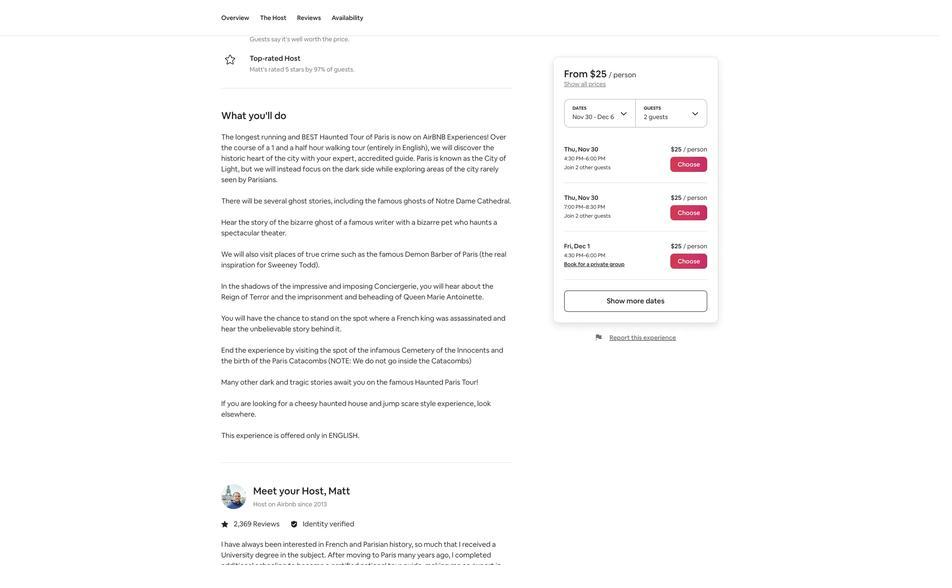 Task type: vqa. For each thing, say whether or not it's contained in the screenshot.
4.95 · 79 reviews
no



Task type: describe. For each thing, give the bounding box(es) containing it.
$25 / person for thu, nov 30 4:30 pm–6:00 pm join 2 other guests
[[671, 145, 708, 153]]

0 vertical spatial rated
[[265, 54, 283, 63]]

await
[[334, 378, 352, 387]]

availability button
[[332, 0, 364, 36]]

pm for fri, dec 1 4:30 pm–6:00 pm book for a private group
[[598, 252, 606, 259]]

instead
[[277, 164, 301, 174]]

also
[[246, 250, 259, 259]]

choose link for fri, dec 1 4:30 pm–6:00 pm book for a private group
[[671, 254, 708, 269]]

5
[[286, 65, 289, 73]]

$25 for thu, nov 30 4:30 pm–6:00 pm join 2 other guests
[[671, 145, 682, 153]]

stars
[[290, 65, 304, 73]]

do inside end the experience by visiting the spot of the infamous cemetery of the innocents and the birth of the paris catacombs (note: we do not go inside the catacombs)
[[365, 357, 374, 366]]

the down cemetery
[[419, 357, 430, 366]]

the down not
[[377, 378, 388, 387]]

conciergerie,
[[375, 282, 419, 291]]

national
[[361, 561, 387, 566]]

0 vertical spatial city
[[287, 154, 299, 163]]

of right birth on the left of page
[[251, 357, 258, 366]]

worth
[[304, 35, 321, 43]]

2 vertical spatial to
[[288, 561, 295, 566]]

as inside we will also visit places of true crime such as the famous demon barber of paris (the real inspiration for sweeney todd).
[[358, 250, 365, 259]]

2 horizontal spatial i
[[459, 540, 461, 549]]

1 bizarre from the left
[[291, 218, 313, 227]]

book for a private group link
[[564, 261, 625, 268]]

0 vertical spatial reviews
[[297, 14, 321, 22]]

thu, for thu, nov 30 7:00 pm–8:30 pm join 2 other guests
[[564, 194, 577, 202]]

heart
[[247, 154, 265, 163]]

we inside we will also visit places of true crime such as the famous demon barber of paris (the real inspiration for sweeney todd).
[[221, 250, 232, 259]]

the host
[[260, 14, 287, 22]]

end the experience by visiting the spot of the infamous cemetery of the innocents and the birth of the paris catacombs (note: we do not go inside the catacombs)
[[221, 346, 504, 366]]

the up (note:
[[320, 346, 331, 355]]

while
[[376, 164, 393, 174]]

of down including
[[335, 218, 342, 227]]

cemetery
[[402, 346, 435, 355]]

hear
[[221, 218, 237, 227]]

behind
[[311, 325, 334, 334]]

the left unbelievable
[[238, 325, 249, 334]]

and right terror
[[271, 293, 284, 302]]

fri, dec 1 4:30 pm–6:00 pm book for a private group
[[564, 242, 625, 268]]

by inside top-rated host matt's rated 5 stars by 97% of guests.
[[306, 65, 313, 73]]

the for the host
[[260, 14, 271, 22]]

catacombs)
[[432, 357, 472, 366]]

overview
[[221, 14, 249, 22]]

the left infamous
[[358, 346, 369, 355]]

price.
[[334, 35, 350, 43]]

discover
[[454, 143, 482, 152]]

known
[[440, 154, 462, 163]]

about
[[462, 282, 481, 291]]

have inside i  have always been interested in french and parisian history, so much that i received a university degree in the subject.  after moving to paris many years ago, i completed additional schooling to become a certified national tour guide, making me an expert
[[225, 540, 240, 549]]

1 horizontal spatial city
[[467, 164, 479, 174]]

paris left tour!
[[445, 378, 461, 387]]

other for thu, nov 30 4:30 pm–6:00 pm join 2 other guests
[[580, 164, 593, 171]]

dates
[[573, 105, 587, 111]]

2 vertical spatial experience
[[236, 431, 273, 441]]

there will be several ghost stories, including the famous ghosts of notre dame cathedral.
[[221, 196, 512, 206]]

join for thu, nov 30 4:30 pm–6:00 pm join 2 other guests
[[564, 164, 575, 171]]

the down the 'sweeney'
[[280, 282, 291, 291]]

2 vertical spatial other
[[240, 378, 258, 387]]

will inside you will have the chance to stand on the spot where a french king was assassinated and hear the unbelievable story behind it.
[[235, 314, 245, 323]]

ghosts
[[404, 196, 426, 206]]

crime
[[321, 250, 340, 259]]

report this experience
[[610, 334, 677, 342]]

walking
[[326, 143, 350, 152]]

top-
[[250, 54, 265, 63]]

nov for 4:30
[[578, 145, 590, 153]]

you inside if you are looking for a cheesy haunted house and jump scare style experience, look elsewhere.
[[227, 399, 239, 409]]

several
[[264, 196, 287, 206]]

the up it.
[[341, 314, 352, 323]]

/ for thu, nov 30 4:30 pm–6:00 pm join 2 other guests
[[684, 145, 686, 153]]

$25 for thu, nov 30 7:00 pm–8:30 pm join 2 other guests
[[671, 194, 682, 202]]

haunted inside the longest running and best haunted tour of paris is now on airbnb experiences!  over the course of a 1 and a half hour walking tour (entirely in english), we will discover the historic heart of the city with your expert, accredited guide.  paris is known as the city of light, but we will instead focus on the dark side while exploring areas of the city rarely seen by parisians.
[[320, 132, 348, 142]]

as inside the longest running and best haunted tour of paris is now on airbnb experiences!  over the course of a 1 and a half hour walking tour (entirely in english), we will discover the historic heart of the city with your expert, accredited guide.  paris is known as the city of light, but we will instead focus on the dark side while exploring areas of the city rarely seen by parisians.
[[463, 154, 471, 163]]

best
[[302, 132, 318, 142]]

the up instead
[[275, 154, 286, 163]]

your inside the longest running and best haunted tour of paris is now on airbnb experiences!  over the course of a 1 and a half hour walking tour (entirely in english), we will discover the historic heart of the city with your expert, accredited guide.  paris is known as the city of light, but we will instead focus on the dark side while exploring areas of the city rarely seen by parisians.
[[317, 154, 331, 163]]

of up (note:
[[349, 346, 356, 355]]

house
[[348, 399, 368, 409]]

2 horizontal spatial is
[[434, 154, 439, 163]]

course
[[234, 143, 256, 152]]

catacombs
[[289, 357, 327, 366]]

of right the barber
[[455, 250, 461, 259]]

will up 'parisians.'
[[265, 164, 276, 174]]

of right tour
[[366, 132, 373, 142]]

french inside you will have the chance to stand on the spot where a french king was assassinated and hear the unbelievable story behind it.
[[397, 314, 419, 323]]

of right city
[[500, 154, 507, 163]]

0 horizontal spatial i
[[221, 540, 223, 549]]

birth
[[234, 357, 250, 366]]

a down the after
[[326, 561, 330, 566]]

theater.
[[261, 228, 287, 238]]

in the shadows of the impressive and imposing conciergerie, you will hear about the reign of terror and the imprisonment and beheading of queen marie antoinette.
[[221, 282, 494, 302]]

the left city
[[472, 154, 483, 163]]

stand
[[311, 314, 329, 323]]

what
[[221, 109, 247, 122]]

say
[[271, 35, 281, 43]]

host inside button
[[273, 14, 287, 22]]

history,
[[390, 540, 414, 549]]

0 vertical spatial ghost
[[289, 196, 307, 206]]

$25 / person for fri, dec 1 4:30 pm–6:00 pm book for a private group
[[671, 242, 708, 250]]

hear inside you will have the chance to stand on the spot where a french king was assassinated and hear the unbelievable story behind it.
[[221, 325, 236, 334]]

where
[[370, 314, 390, 323]]

you inside in the shadows of the impressive and imposing conciergerie, you will hear about the reign of terror and the imprisonment and beheading of queen marie antoinette.
[[420, 282, 432, 291]]

choose for thu, nov 30 4:30 pm–6:00 pm join 2 other guests
[[678, 160, 701, 168]]

of right 'reign' at left
[[241, 293, 248, 302]]

visit
[[260, 250, 273, 259]]

guests 2 guests
[[644, 105, 668, 121]]

choose link for thu, nov 30 4:30 pm–6:00 pm join 2 other guests
[[671, 157, 708, 172]]

story inside you will have the chance to stand on the spot where a french king was assassinated and hear the unbelievable story behind it.
[[293, 325, 310, 334]]

/ for thu, nov 30 7:00 pm–8:30 pm join 2 other guests
[[684, 194, 686, 202]]

of up "catacombs)"
[[437, 346, 443, 355]]

have inside you will have the chance to stand on the spot where a french king was assassinated and hear the unbelievable story behind it.
[[247, 314, 262, 323]]

a left half at the left top of the page
[[290, 143, 294, 152]]

on inside meet your host, matt host on airbnb since 2013
[[268, 501, 276, 509]]

the up spectacular
[[239, 218, 250, 227]]

2 inside guests 2 guests
[[644, 113, 648, 121]]

offered
[[281, 431, 305, 441]]

after
[[328, 551, 345, 560]]

famous up writer
[[378, 196, 402, 206]]

on right focus on the left top
[[323, 164, 331, 174]]

a down ghosts
[[412, 218, 416, 227]]

1 vertical spatial to
[[373, 551, 380, 560]]

we inside end the experience by visiting the spot of the infamous cemetery of the innocents and the birth of the paris catacombs (note: we do not go inside the catacombs)
[[353, 357, 364, 366]]

become
[[297, 561, 324, 566]]

dates nov 30 - dec 6
[[573, 105, 615, 121]]

dec inside dates nov 30 - dec 6
[[598, 113, 610, 121]]

king
[[421, 314, 435, 323]]

will up known
[[442, 143, 453, 152]]

show more dates link
[[564, 291, 708, 312]]

and down imposing
[[345, 293, 357, 302]]

nov for -
[[573, 113, 584, 121]]

true
[[306, 250, 320, 259]]

from
[[564, 68, 588, 80]]

english.
[[329, 431, 360, 441]]

if you are looking for a cheesy haunted house and jump scare style experience, look elsewhere.
[[221, 399, 491, 419]]

historic
[[221, 154, 246, 163]]

1 horizontal spatial haunted
[[415, 378, 444, 387]]

book
[[564, 261, 577, 268]]

a down including
[[344, 218, 348, 227]]

with inside the longest running and best haunted tour of paris is now on airbnb experiences!  over the course of a 1 and a half hour walking tour (entirely in english), we will discover the historic heart of the city with your expert, accredited guide.  paris is known as the city of light, but we will instead focus on the dark side while exploring areas of the city rarely seen by parisians.
[[301, 154, 315, 163]]

innocents
[[458, 346, 490, 355]]

1 vertical spatial rated
[[269, 65, 284, 73]]

pm–6:00 for nov
[[576, 155, 597, 162]]

the up historic
[[221, 143, 232, 152]]

choose link for thu, nov 30 7:00 pm–8:30 pm join 2 other guests
[[671, 205, 708, 221]]

of up theater. at the top left
[[270, 218, 277, 227]]

on up house
[[367, 378, 375, 387]]

your inside meet your host, matt host on airbnb since 2013
[[279, 485, 300, 497]]

and left 'tragic' on the bottom left
[[276, 378, 288, 387]]

the up city
[[483, 143, 495, 152]]

guests for say
[[250, 35, 270, 43]]

tour!
[[462, 378, 478, 387]]

the down expert,
[[332, 164, 343, 174]]

2 for thu, nov 30 4:30 pm–6:00 pm join 2 other guests
[[576, 164, 579, 171]]

been
[[265, 540, 282, 549]]

side
[[361, 164, 375, 174]]

the up birth on the left of page
[[235, 346, 247, 355]]

pm–6:00 for dec
[[576, 252, 597, 259]]

for inside if you are looking for a cheesy haunted house and jump scare style experience, look elsewhere.
[[278, 399, 288, 409]]

in up subject. at bottom left
[[319, 540, 324, 549]]

additional
[[221, 561, 254, 566]]

spectacular
[[221, 228, 260, 238]]

identity verified
[[303, 520, 354, 529]]

that
[[444, 540, 458, 549]]

will inside we will also visit places of true crime such as the famous demon barber of paris (the real inspiration for sweeney todd).
[[234, 250, 244, 259]]

of up heart
[[258, 143, 265, 152]]

the down known
[[454, 164, 465, 174]]

1 horizontal spatial we
[[431, 143, 441, 152]]

1 inside the longest running and best haunted tour of paris is now on airbnb experiences!  over the course of a 1 and a half hour walking tour (entirely in english), we will discover the historic heart of the city with your expert, accredited guide.  paris is known as the city of light, but we will instead focus on the dark side while exploring areas of the city rarely seen by parisians.
[[272, 143, 275, 152]]

person for thu, nov 30 7:00 pm–8:30 pm join 2 other guests
[[688, 194, 708, 202]]

jump
[[383, 399, 400, 409]]

the left price.
[[323, 35, 332, 43]]

imposing
[[343, 282, 373, 291]]

0 horizontal spatial dark
[[260, 378, 275, 387]]

2 vertical spatial is
[[274, 431, 279, 441]]

in inside the longest running and best haunted tour of paris is now on airbnb experiences!  over the course of a 1 and a half hour walking tour (entirely in english), we will discover the historic heart of the city with your expert, accredited guide.  paris is known as the city of light, but we will instead focus on the dark side while exploring areas of the city rarely seen by parisians.
[[395, 143, 401, 152]]

paris inside i  have always been interested in french and parisian history, so much that i received a university degree in the subject.  after moving to paris many years ago, i completed additional schooling to become a certified national tour guide, making me an expert
[[381, 551, 396, 560]]

1 inside fri, dec 1 4:30 pm–6:00 pm book for a private group
[[588, 242, 590, 250]]

stories,
[[309, 196, 333, 206]]

on up english),
[[413, 132, 422, 142]]

report
[[610, 334, 630, 342]]

always
[[242, 540, 263, 549]]

interested
[[283, 540, 317, 549]]

and down running
[[276, 143, 288, 152]]

the up "catacombs)"
[[445, 346, 456, 355]]

famous down inside
[[389, 378, 414, 387]]

me
[[451, 561, 461, 566]]

thu, nov 30 7:00 pm–8:30 pm join 2 other guests
[[564, 194, 611, 220]]

of left true
[[297, 250, 304, 259]]

1 horizontal spatial is
[[391, 132, 396, 142]]

1 vertical spatial reviews
[[253, 520, 280, 529]]

queen
[[404, 293, 426, 302]]

tour inside i  have always been interested in french and parisian history, so much that i received a university degree in the subject.  after moving to paris many years ago, i completed additional schooling to become a certified national tour guide, making me an expert
[[388, 561, 402, 566]]

demon
[[405, 250, 429, 259]]

person inside from $25 / person show all prices
[[614, 70, 637, 80]]

hour
[[309, 143, 324, 152]]

the right birth on the left of page
[[260, 357, 271, 366]]

0 horizontal spatial we
[[254, 164, 264, 174]]

private
[[591, 261, 609, 268]]

there
[[221, 196, 241, 206]]

inspiration
[[221, 261, 255, 270]]



Task type: locate. For each thing, give the bounding box(es) containing it.
host inside meet your host, matt host on airbnb since 2013
[[253, 501, 267, 509]]

notre
[[436, 196, 455, 206]]

and inside i  have always been interested in french and parisian history, so much that i received a university degree in the subject.  after moving to paris many years ago, i completed additional schooling to become a certified national tour guide, making me an expert
[[350, 540, 362, 549]]

0 horizontal spatial show
[[564, 80, 580, 88]]

2 join from the top
[[564, 213, 575, 220]]

by down but
[[238, 175, 247, 184]]

in down been
[[281, 551, 286, 560]]

of left notre
[[428, 196, 435, 206]]

1 vertical spatial dec
[[575, 242, 586, 250]]

1 vertical spatial choose
[[678, 209, 701, 217]]

and left the jump
[[370, 399, 382, 409]]

other
[[580, 164, 593, 171], [580, 213, 593, 220], [240, 378, 258, 387]]

light,
[[221, 164, 240, 174]]

and up imprisonment
[[329, 282, 341, 291]]

of right shadows
[[272, 282, 279, 291]]

0 vertical spatial pm
[[598, 155, 606, 162]]

other inside thu, nov 30 4:30 pm–6:00 pm join 2 other guests
[[580, 164, 593, 171]]

30 for dec
[[586, 113, 593, 121]]

pm–6:00 up book for a private group link
[[576, 252, 597, 259]]

2 for thu, nov 30 7:00 pm–8:30 pm join 2 other guests
[[576, 213, 579, 220]]

famous inside we will also visit places of true crime such as the famous demon barber of paris (the real inspiration for sweeney todd).
[[379, 250, 404, 259]]

you right if
[[227, 399, 239, 409]]

thu, inside thu, nov 30 4:30 pm–6:00 pm join 2 other guests
[[564, 145, 577, 153]]

experience right this
[[644, 334, 677, 342]]

expert
[[472, 561, 494, 566]]

hear the story of the bizarre ghost of a famous writer with a bizarre pet who haunts a spectacular theater.
[[221, 218, 498, 238]]

join for thu, nov 30 7:00 pm–8:30 pm join 2 other guests
[[564, 213, 575, 220]]

join down 7:00
[[564, 213, 575, 220]]

by inside end the experience by visiting the spot of the infamous cemetery of the innocents and the birth of the paris catacombs (note: we do not go inside the catacombs)
[[286, 346, 294, 355]]

the inside the longest running and best haunted tour of paris is now on airbnb experiences!  over the course of a 1 and a half hour walking tour (entirely in english), we will discover the historic heart of the city with your expert, accredited guide.  paris is known as the city of light, but we will instead focus on the dark side while exploring areas of the city rarely seen by parisians.
[[221, 132, 234, 142]]

2 4:30 from the top
[[564, 252, 575, 259]]

1 join from the top
[[564, 164, 575, 171]]

with inside hear the story of the bizarre ghost of a famous writer with a bizarre pet who haunts a spectacular theater.
[[396, 218, 410, 227]]

pm inside thu, nov 30 4:30 pm–6:00 pm join 2 other guests
[[598, 155, 606, 162]]

0 horizontal spatial with
[[301, 154, 315, 163]]

prices
[[589, 80, 606, 88]]

paris inside end the experience by visiting the spot of the infamous cemetery of the innocents and the birth of the paris catacombs (note: we do not go inside the catacombs)
[[272, 357, 288, 366]]

areas
[[427, 164, 444, 174]]

1 vertical spatial with
[[396, 218, 410, 227]]

6
[[611, 113, 615, 121]]

0 horizontal spatial by
[[238, 175, 247, 184]]

running
[[262, 132, 286, 142]]

1 $25 / person from the top
[[671, 145, 708, 153]]

1 4:30 from the top
[[564, 155, 575, 162]]

0 vertical spatial do
[[274, 109, 287, 122]]

0 vertical spatial tour
[[352, 143, 366, 152]]

for inside fri, dec 1 4:30 pm–6:00 pm book for a private group
[[578, 261, 586, 268]]

hear inside in the shadows of the impressive and imposing conciergerie, you will hear about the reign of terror and the imprisonment and beheading of queen marie antoinette.
[[445, 282, 460, 291]]

30 for pm–6:00
[[591, 145, 599, 153]]

story down "chance"
[[293, 325, 310, 334]]

spot inside end the experience by visiting the spot of the infamous cemetery of the innocents and the birth of the paris catacombs (note: we do not go inside the catacombs)
[[333, 346, 348, 355]]

pm–6:00 inside thu, nov 30 4:30 pm–6:00 pm join 2 other guests
[[576, 155, 597, 162]]

guests for thu, nov 30 4:30 pm–6:00 pm join 2 other guests
[[595, 164, 611, 171]]

and inside you will have the chance to stand on the spot where a french king was assassinated and hear the unbelievable story behind it.
[[494, 314, 506, 323]]

to inside you will have the chance to stand on the spot where a french king was assassinated and hear the unbelievable story behind it.
[[302, 314, 309, 323]]

for
[[257, 261, 267, 270], [578, 261, 586, 268], [278, 399, 288, 409]]

hear
[[445, 282, 460, 291], [221, 325, 236, 334]]

by left visiting
[[286, 346, 294, 355]]

0 vertical spatial is
[[391, 132, 396, 142]]

parisian
[[364, 540, 388, 549]]

and up half at the left top of the page
[[288, 132, 300, 142]]

nov inside dates nov 30 - dec 6
[[573, 113, 584, 121]]

completed
[[455, 551, 491, 560]]

$25
[[590, 68, 607, 80], [671, 145, 682, 153], [671, 194, 682, 202], [671, 242, 682, 250]]

city left "rarely"
[[467, 164, 479, 174]]

the host button
[[260, 0, 287, 36]]

matt
[[329, 485, 351, 497]]

choose for fri, dec 1 4:30 pm–6:00 pm book for a private group
[[678, 257, 701, 265]]

a inside you will have the chance to stand on the spot where a french king was assassinated and hear the unbelievable story behind it.
[[392, 314, 395, 323]]

marie
[[427, 293, 445, 302]]

1 horizontal spatial tour
[[388, 561, 402, 566]]

of inside top-rated host matt's rated 5 stars by 97% of guests.
[[327, 65, 333, 73]]

2 vertical spatial choose link
[[671, 254, 708, 269]]

0 horizontal spatial your
[[279, 485, 300, 497]]

i  have always been interested in french and parisian history, so much that i received a university degree in the subject.  after moving to paris many years ago, i completed additional schooling to become a certified national tour guide, making me an expert 
[[221, 540, 509, 566]]

looking
[[253, 399, 277, 409]]

1 vertical spatial dark
[[260, 378, 275, 387]]

tour
[[350, 132, 364, 142]]

a right haunts
[[494, 218, 498, 227]]

from $25 / person show all prices
[[564, 68, 637, 88]]

guests for 2
[[644, 105, 661, 111]]

30 left -
[[586, 113, 593, 121]]

do
[[274, 109, 287, 122], [365, 357, 374, 366]]

1 vertical spatial spot
[[333, 346, 348, 355]]

2 up thu, nov 30 7:00 pm–8:30 pm join 2 other guests
[[576, 164, 579, 171]]

moving
[[347, 551, 371, 560]]

1 horizontal spatial with
[[396, 218, 410, 227]]

elsewhere.
[[221, 410, 257, 419]]

1 vertical spatial by
[[238, 175, 247, 184]]

bizarre left pet
[[417, 218, 440, 227]]

1 vertical spatial join
[[564, 213, 575, 220]]

is left offered
[[274, 431, 279, 441]]

1 thu, from the top
[[564, 145, 577, 153]]

thu, nov 30 4:30 pm–6:00 pm join 2 other guests
[[564, 145, 611, 171]]

your down hour
[[317, 154, 331, 163]]

by left 97%
[[306, 65, 313, 73]]

2 vertical spatial choose
[[678, 257, 701, 265]]

french inside i  have always been interested in french and parisian history, so much that i received a university degree in the subject.  after moving to paris many years ago, i completed additional schooling to become a certified national tour guide, making me an expert
[[326, 540, 348, 549]]

experiences!
[[448, 132, 489, 142]]

by inside the longest running and best haunted tour of paris is now on airbnb experiences!  over the course of a 1 and a half hour walking tour (entirely in english), we will discover the historic heart of the city with your expert, accredited guide.  paris is known as the city of light, but we will instead focus on the dark side while exploring areas of the city rarely seen by parisians.
[[238, 175, 247, 184]]

thu, for thu, nov 30 4:30 pm–6:00 pm join 2 other guests
[[564, 145, 577, 153]]

2 $25 / person from the top
[[671, 194, 708, 202]]

0 horizontal spatial dec
[[575, 242, 586, 250]]

reviews up 'worth'
[[297, 14, 321, 22]]

we right (note:
[[353, 357, 364, 366]]

guests inside thu, nov 30 7:00 pm–8:30 pm join 2 other guests
[[595, 213, 611, 220]]

group
[[610, 261, 625, 268]]

2 down pm–8:30
[[576, 213, 579, 220]]

will left be
[[242, 196, 252, 206]]

of right 97%
[[327, 65, 333, 73]]

1 vertical spatial 2
[[576, 164, 579, 171]]

experience for the
[[248, 346, 285, 355]]

thu, up 7:00
[[564, 194, 577, 202]]

look
[[477, 399, 491, 409]]

experience for this
[[644, 334, 677, 342]]

1 vertical spatial 4:30
[[564, 252, 575, 259]]

4:30 for fri,
[[564, 252, 575, 259]]

tour inside the longest running and best haunted tour of paris is now on airbnb experiences!  over the course of a 1 and a half hour walking tour (entirely in english), we will discover the historic heart of the city with your expert, accredited guide.  paris is known as the city of light, but we will instead focus on the dark side while exploring areas of the city rarely seen by parisians.
[[352, 143, 366, 152]]

pm inside thu, nov 30 7:00 pm–8:30 pm join 2 other guests
[[598, 204, 605, 211]]

the longest running and best haunted tour of paris is now on airbnb experiences!  over the course of a 1 and a half hour walking tour (entirely in english), we will discover the historic heart of the city with your expert, accredited guide.  paris is known as the city of light, but we will instead focus on the dark side while exploring areas of the city rarely seen by parisians.
[[221, 132, 507, 184]]

2 bizarre from the left
[[417, 218, 440, 227]]

exploring
[[395, 164, 425, 174]]

nov inside thu, nov 30 4:30 pm–6:00 pm join 2 other guests
[[578, 145, 590, 153]]

the right in
[[229, 282, 240, 291]]

0 horizontal spatial for
[[257, 261, 267, 270]]

for right the book
[[578, 261, 586, 268]]

2 vertical spatial you
[[227, 399, 239, 409]]

a left the "cheesy"
[[289, 399, 293, 409]]

in down now
[[395, 143, 401, 152]]

a left private
[[587, 261, 590, 268]]

famous inside hear the story of the bizarre ghost of a famous writer with a bizarre pet who haunts a spectacular theater.
[[349, 218, 374, 227]]

0 vertical spatial choose link
[[671, 157, 708, 172]]

scare
[[401, 399, 419, 409]]

pm for thu, nov 30 4:30 pm–6:00 pm join 2 other guests
[[598, 155, 606, 162]]

the for the longest running and best haunted tour of paris is now on airbnb experiences!  over the course of a 1 and a half hour walking tour (entirely in english), we will discover the historic heart of the city with your expert, accredited guide.  paris is known as the city of light, but we will instead focus on the dark side while exploring areas of the city rarely seen by parisians.
[[221, 132, 234, 142]]

i up university
[[221, 540, 223, 549]]

host down meet
[[253, 501, 267, 509]]

guests inside thu, nov 30 4:30 pm–6:00 pm join 2 other guests
[[595, 164, 611, 171]]

1 horizontal spatial 1
[[588, 242, 590, 250]]

tragic
[[290, 378, 309, 387]]

the up unbelievable
[[264, 314, 275, 323]]

1 horizontal spatial to
[[302, 314, 309, 323]]

story inside hear the story of the bizarre ghost of a famous writer with a bizarre pet who haunts a spectacular theater.
[[251, 218, 268, 227]]

dark inside the longest running and best haunted tour of paris is now on airbnb experiences!  over the course of a 1 and a half hour walking tour (entirely in english), we will discover the historic heart of the city with your expert, accredited guide.  paris is known as the city of light, but we will instead focus on the dark side while exploring areas of the city rarely seen by parisians.
[[345, 164, 360, 174]]

style
[[421, 399, 436, 409]]

0 horizontal spatial as
[[358, 250, 365, 259]]

1 horizontal spatial hear
[[445, 282, 460, 291]]

0 vertical spatial the
[[260, 14, 271, 22]]

the right including
[[365, 196, 376, 206]]

reign
[[221, 293, 240, 302]]

1 vertical spatial 1
[[588, 242, 590, 250]]

/ for fri, dec 1 4:30 pm–6:00 pm book for a private group
[[684, 242, 686, 250]]

1 vertical spatial is
[[434, 154, 439, 163]]

a right where
[[392, 314, 395, 323]]

30 inside thu, nov 30 4:30 pm–6:00 pm join 2 other guests
[[591, 145, 599, 153]]

other up thu, nov 30 7:00 pm–8:30 pm join 2 other guests
[[580, 164, 593, 171]]

guests inside guests 2 guests
[[644, 105, 661, 111]]

0 horizontal spatial tour
[[352, 143, 366, 152]]

0 vertical spatial 4:30
[[564, 155, 575, 162]]

in right only
[[322, 431, 327, 441]]

guests inside guests 2 guests
[[649, 113, 668, 121]]

learn more about the host, matt. image
[[221, 485, 246, 509], [221, 485, 246, 509]]

1 horizontal spatial the
[[260, 14, 271, 22]]

story
[[251, 218, 268, 227], [293, 325, 310, 334]]

other down pm–8:30
[[580, 213, 593, 220]]

0 vertical spatial haunted
[[320, 132, 348, 142]]

the right overview
[[260, 14, 271, 22]]

of down known
[[446, 164, 453, 174]]

years
[[418, 551, 435, 560]]

pm–6:00 down -
[[576, 155, 597, 162]]

1 horizontal spatial you
[[353, 378, 365, 387]]

0 horizontal spatial guests
[[250, 35, 270, 43]]

bizarre
[[291, 218, 313, 227], [417, 218, 440, 227]]

the right the such
[[367, 250, 378, 259]]

story up theater. at the top left
[[251, 218, 268, 227]]

cheesy
[[295, 399, 318, 409]]

2 vertical spatial $25 / person
[[671, 242, 708, 250]]

a down running
[[266, 143, 270, 152]]

3 $25 / person from the top
[[671, 242, 708, 250]]

nov up pm–8:30
[[578, 194, 590, 202]]

1 vertical spatial guests
[[644, 105, 661, 111]]

3 pm from the top
[[598, 252, 606, 259]]

guests for thu, nov 30 7:00 pm–8:30 pm join 2 other guests
[[595, 213, 611, 220]]

2 choose link from the top
[[671, 205, 708, 221]]

2 inside thu, nov 30 4:30 pm–6:00 pm join 2 other guests
[[576, 164, 579, 171]]

a inside fri, dec 1 4:30 pm–6:00 pm book for a private group
[[587, 261, 590, 268]]

accredited
[[358, 154, 394, 163]]

0 horizontal spatial is
[[274, 431, 279, 441]]

3 choose from the top
[[678, 257, 701, 265]]

spot
[[353, 314, 368, 323], [333, 346, 348, 355]]

paris down english),
[[417, 154, 432, 163]]

0 vertical spatial host
[[273, 14, 287, 22]]

0 horizontal spatial spot
[[333, 346, 348, 355]]

other for thu, nov 30 7:00 pm–8:30 pm join 2 other guests
[[580, 213, 593, 220]]

will inside in the shadows of the impressive and imposing conciergerie, you will hear about the reign of terror and the imprisonment and beheading of queen marie antoinette.
[[434, 282, 444, 291]]

0 vertical spatial you
[[420, 282, 432, 291]]

0 vertical spatial to
[[302, 314, 309, 323]]

nov inside thu, nov 30 7:00 pm–8:30 pm join 2 other guests
[[578, 194, 590, 202]]

dec
[[598, 113, 610, 121], [575, 242, 586, 250]]

for right looking
[[278, 399, 288, 409]]

paris up the (entirely
[[374, 132, 390, 142]]

show inside from $25 / person show all prices
[[564, 80, 580, 88]]

1 horizontal spatial i
[[452, 551, 454, 560]]

the
[[323, 35, 332, 43], [221, 143, 232, 152], [483, 143, 495, 152], [275, 154, 286, 163], [472, 154, 483, 163], [332, 164, 343, 174], [454, 164, 465, 174], [365, 196, 376, 206], [239, 218, 250, 227], [278, 218, 289, 227], [367, 250, 378, 259], [229, 282, 240, 291], [280, 282, 291, 291], [483, 282, 494, 291], [285, 293, 296, 302], [264, 314, 275, 323], [341, 314, 352, 323], [238, 325, 249, 334], [235, 346, 247, 355], [320, 346, 331, 355], [358, 346, 369, 355], [445, 346, 456, 355], [221, 357, 232, 366], [260, 357, 271, 366], [419, 357, 430, 366], [377, 378, 388, 387], [288, 551, 299, 560]]

and inside end the experience by visiting the spot of the infamous cemetery of the innocents and the birth of the paris catacombs (note: we do not go inside the catacombs)
[[491, 346, 504, 355]]

making
[[425, 561, 449, 566]]

for inside we will also visit places of true crime such as the famous demon barber of paris (the real inspiration for sweeney todd).
[[257, 261, 267, 270]]

1 vertical spatial thu,
[[564, 194, 577, 202]]

person for fri, dec 1 4:30 pm–6:00 pm book for a private group
[[688, 242, 708, 250]]

a inside if you are looking for a cheesy haunted house and jump scare style experience, look elsewhere.
[[289, 399, 293, 409]]

do right you'll
[[274, 109, 287, 122]]

expert,
[[333, 154, 357, 163]]

much
[[424, 540, 443, 549]]

2 vertical spatial guests
[[595, 213, 611, 220]]

show more dates
[[607, 297, 665, 306]]

3 choose link from the top
[[671, 254, 708, 269]]

0 vertical spatial spot
[[353, 314, 368, 323]]

0 vertical spatial with
[[301, 154, 315, 163]]

1 vertical spatial have
[[225, 540, 240, 549]]

2 vertical spatial by
[[286, 346, 294, 355]]

fri,
[[564, 242, 573, 250]]

have up unbelievable
[[247, 314, 262, 323]]

97%
[[314, 65, 326, 73]]

30 for pm–8:30
[[591, 194, 599, 202]]

tour down tour
[[352, 143, 366, 152]]

show all prices button
[[564, 80, 606, 88]]

join inside thu, nov 30 4:30 pm–6:00 pm join 2 other guests
[[564, 164, 575, 171]]

airbnb
[[277, 501, 296, 509]]

experience down unbelievable
[[248, 346, 285, 355]]

the up "chance"
[[285, 293, 296, 302]]

1 vertical spatial host
[[285, 54, 301, 63]]

reviews up been
[[253, 520, 280, 529]]

pm inside fri, dec 1 4:30 pm–6:00 pm book for a private group
[[598, 252, 606, 259]]

host inside top-rated host matt's rated 5 stars by 97% of guests.
[[285, 54, 301, 63]]

2,369 reviews
[[234, 520, 280, 529]]

/ inside from $25 / person show all prices
[[609, 70, 612, 80]]

0 horizontal spatial city
[[287, 154, 299, 163]]

1 pm from the top
[[598, 155, 606, 162]]

the inside i  have always been interested in french and parisian history, so much that i received a university degree in the subject.  after moving to paris many years ago, i completed additional schooling to become a certified national tour guide, making me an expert
[[288, 551, 299, 560]]

0 vertical spatial french
[[397, 314, 419, 323]]

0 vertical spatial $25 / person
[[671, 145, 708, 153]]

to
[[302, 314, 309, 323], [373, 551, 380, 560], [288, 561, 295, 566]]

2 pm–6:00 from the top
[[576, 252, 597, 259]]

guests.
[[334, 65, 355, 73]]

will
[[442, 143, 453, 152], [265, 164, 276, 174], [242, 196, 252, 206], [234, 250, 244, 259], [434, 282, 444, 291], [235, 314, 245, 323]]

2 vertical spatial pm
[[598, 252, 606, 259]]

2 inside thu, nov 30 7:00 pm–8:30 pm join 2 other guests
[[576, 213, 579, 220]]

stories
[[311, 378, 333, 387]]

1 vertical spatial choose link
[[671, 205, 708, 221]]

the up theater. at the top left
[[278, 218, 289, 227]]

rated left 5
[[269, 65, 284, 73]]

of right heart
[[266, 154, 273, 163]]

1 horizontal spatial your
[[317, 154, 331, 163]]

seen
[[221, 175, 237, 184]]

1 vertical spatial french
[[326, 540, 348, 549]]

1 vertical spatial $25 / person
[[671, 194, 708, 202]]

the inside button
[[260, 14, 271, 22]]

1 vertical spatial show
[[607, 297, 626, 306]]

4:30 inside fri, dec 1 4:30 pm–6:00 pm book for a private group
[[564, 252, 575, 259]]

many other dark and tragic stories await you on the famous haunted paris tour!
[[221, 378, 478, 387]]

4:30 for thu,
[[564, 155, 575, 162]]

1 vertical spatial pm
[[598, 204, 605, 211]]

the
[[260, 14, 271, 22], [221, 132, 234, 142]]

ghost inside hear the story of the bizarre ghost of a famous writer with a bizarre pet who haunts a spectacular theater.
[[315, 218, 334, 227]]

we down airbnb
[[431, 143, 441, 152]]

other right many
[[240, 378, 258, 387]]

well
[[292, 35, 303, 43]]

choose for thu, nov 30 7:00 pm–8:30 pm join 2 other guests
[[678, 209, 701, 217]]

0 vertical spatial nov
[[573, 113, 584, 121]]

0 vertical spatial choose
[[678, 160, 701, 168]]

1 vertical spatial your
[[279, 485, 300, 497]]

rarely
[[481, 164, 499, 174]]

on inside you will have the chance to stand on the spot where a french king was assassinated and hear the unbelievable story behind it.
[[331, 314, 339, 323]]

$25 for fri, dec 1 4:30 pm–6:00 pm book for a private group
[[671, 242, 682, 250]]

1 choose from the top
[[678, 160, 701, 168]]

you'll
[[249, 109, 272, 122]]

ghost right several
[[289, 196, 307, 206]]

other inside thu, nov 30 7:00 pm–8:30 pm join 2 other guests
[[580, 213, 593, 220]]

hear down you on the bottom
[[221, 325, 236, 334]]

this
[[221, 431, 235, 441]]

1 vertical spatial guests
[[595, 164, 611, 171]]

1 choose link from the top
[[671, 157, 708, 172]]

of down conciergerie,
[[395, 293, 402, 302]]

as down discover
[[463, 154, 471, 163]]

2 thu, from the top
[[564, 194, 577, 202]]

30 inside thu, nov 30 7:00 pm–8:30 pm join 2 other guests
[[591, 194, 599, 202]]

$25 / person for thu, nov 30 7:00 pm–8:30 pm join 2 other guests
[[671, 194, 708, 202]]

0 horizontal spatial have
[[225, 540, 240, 549]]

we up inspiration
[[221, 250, 232, 259]]

1 vertical spatial city
[[467, 164, 479, 174]]

experience inside end the experience by visiting the spot of the infamous cemetery of the innocents and the birth of the paris catacombs (note: we do not go inside the catacombs)
[[248, 346, 285, 355]]

join inside thu, nov 30 7:00 pm–8:30 pm join 2 other guests
[[564, 213, 575, 220]]

0 horizontal spatial reviews
[[253, 520, 280, 529]]

1 horizontal spatial dark
[[345, 164, 360, 174]]

1 vertical spatial do
[[365, 357, 374, 366]]

as
[[463, 154, 471, 163], [358, 250, 365, 259]]

0 horizontal spatial you
[[227, 399, 239, 409]]

overview button
[[221, 0, 249, 36]]

dec inside fri, dec 1 4:30 pm–6:00 pm book for a private group
[[575, 242, 586, 250]]

we down heart
[[254, 164, 264, 174]]

you right the await
[[353, 378, 365, 387]]

2 vertical spatial 30
[[591, 194, 599, 202]]

2 horizontal spatial by
[[306, 65, 313, 73]]

2 horizontal spatial for
[[578, 261, 586, 268]]

0 horizontal spatial do
[[274, 109, 287, 122]]

2 pm from the top
[[598, 204, 605, 211]]

received
[[463, 540, 491, 549]]

1 horizontal spatial story
[[293, 325, 310, 334]]

host,
[[302, 485, 327, 497]]

english),
[[403, 143, 430, 152]]

longest
[[235, 132, 260, 142]]

0 vertical spatial story
[[251, 218, 268, 227]]

i right that
[[459, 540, 461, 549]]

dark up looking
[[260, 378, 275, 387]]

4:30 inside thu, nov 30 4:30 pm–6:00 pm join 2 other guests
[[564, 155, 575, 162]]

famous down there will be several ghost stories, including the famous ghosts of notre dame cathedral.
[[349, 218, 374, 227]]

spot left where
[[353, 314, 368, 323]]

0 vertical spatial have
[[247, 314, 262, 323]]

the inside we will also visit places of true crime such as the famous demon barber of paris (the real inspiration for sweeney todd).
[[367, 250, 378, 259]]

and right assassinated
[[494, 314, 506, 323]]

0 horizontal spatial 1
[[272, 143, 275, 152]]

only
[[307, 431, 320, 441]]

imprisonment
[[298, 293, 343, 302]]

pm–8:30
[[576, 204, 597, 211]]

30 inside dates nov 30 - dec 6
[[586, 113, 593, 121]]

1 vertical spatial we
[[254, 164, 264, 174]]

it.
[[336, 325, 342, 334]]

1 vertical spatial 30
[[591, 145, 599, 153]]

paris inside we will also visit places of true crime such as the famous demon barber of paris (the real inspiration for sweeney todd).
[[463, 250, 478, 259]]

0 vertical spatial thu,
[[564, 145, 577, 153]]

2013
[[314, 501, 327, 509]]

0 vertical spatial pm–6:00
[[576, 155, 597, 162]]

1 vertical spatial hear
[[221, 325, 236, 334]]

pm–6:00 inside fri, dec 1 4:30 pm–6:00 pm book for a private group
[[576, 252, 597, 259]]

2 choose from the top
[[678, 209, 701, 217]]

a right received
[[492, 540, 496, 549]]

join up 7:00
[[564, 164, 575, 171]]

the down end
[[221, 357, 232, 366]]

2 horizontal spatial to
[[373, 551, 380, 560]]

spot inside you will have the chance to stand on the spot where a french king was assassinated and hear the unbelievable story behind it.
[[353, 314, 368, 323]]

1 horizontal spatial by
[[286, 346, 294, 355]]

ghost
[[289, 196, 307, 206], [315, 218, 334, 227]]

0 vertical spatial guests
[[649, 113, 668, 121]]

you
[[221, 314, 234, 323]]

1 horizontal spatial reviews
[[297, 14, 321, 22]]

1 down running
[[272, 143, 275, 152]]

$25 inside from $25 / person show all prices
[[590, 68, 607, 80]]

1 pm–6:00 from the top
[[576, 155, 597, 162]]

0 vertical spatial other
[[580, 164, 593, 171]]

nov for 7:00
[[578, 194, 590, 202]]

guide.
[[395, 154, 415, 163]]

person for thu, nov 30 4:30 pm–6:00 pm join 2 other guests
[[688, 145, 708, 153]]

pm for thu, nov 30 7:00 pm–8:30 pm join 2 other guests
[[598, 204, 605, 211]]

bizarre down "stories," at top
[[291, 218, 313, 227]]

and inside if you are looking for a cheesy haunted house and jump scare style experience, look elsewhere.
[[370, 399, 382, 409]]

the right 'about'
[[483, 282, 494, 291]]

0 horizontal spatial haunted
[[320, 132, 348, 142]]

such
[[341, 250, 357, 259]]

haunted
[[319, 399, 347, 409]]

thu, inside thu, nov 30 7:00 pm–8:30 pm join 2 other guests
[[564, 194, 577, 202]]

1 vertical spatial tour
[[388, 561, 402, 566]]

go
[[388, 357, 397, 366]]



